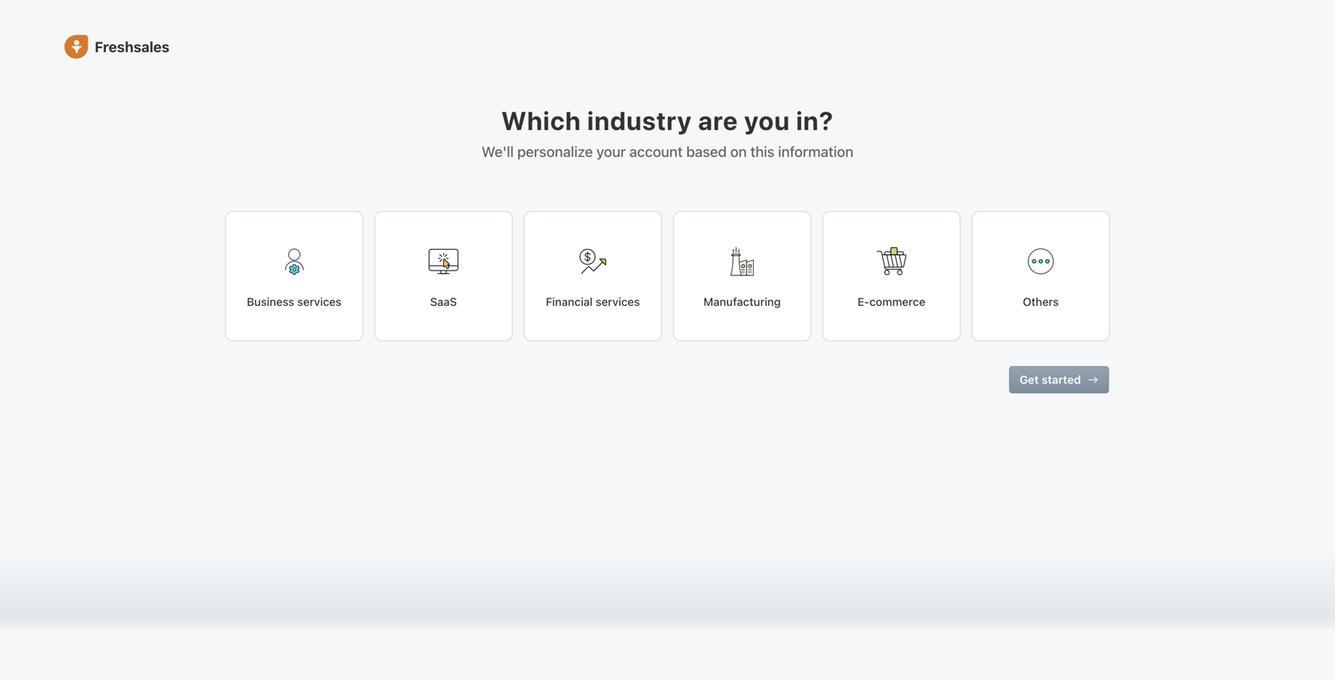 Task type: locate. For each thing, give the bounding box(es) containing it.
add
[[370, 592, 389, 603]]

services up location
[[297, 295, 342, 308]]

your
[[597, 143, 626, 160]]

tags
[[391, 255, 412, 266]]

0 horizontal spatial services
[[297, 295, 342, 308]]

no upcoming meetings with jane.
[[356, 571, 510, 582]]

upcoming
[[372, 571, 417, 582]]

glendale,
[[320, 340, 365, 352]]

based
[[686, 143, 727, 160]]

business
[[247, 295, 294, 308]]

widgetz.io
[[555, 340, 606, 351]]

qualified left lead
[[348, 198, 397, 211]]

click to add tags
[[332, 255, 412, 266]]

business services
[[247, 295, 342, 308]]

add meeting link
[[356, 591, 510, 604]]

in?
[[796, 105, 834, 136]]

apps
[[100, 590, 127, 603]]

which
[[501, 105, 581, 136]]

manufacturing icon image
[[723, 242, 762, 280]]

add meeting
[[370, 592, 429, 603]]

new
[[555, 200, 575, 212]]

email janesampleton@gmail.com
[[789, 323, 916, 351]]

you
[[744, 105, 790, 136]]

container_wx8msf4aqz5i3rn1 image left no
[[324, 579, 340, 595]]

sales qualified lead link
[[316, 190, 440, 213]]

qualified
[[348, 198, 397, 211], [1042, 200, 1084, 212]]

financial services icon image
[[574, 242, 612, 280]]

to
[[359, 255, 368, 266]]

glendale, arizona, usa link
[[320, 340, 430, 352]]

e-
[[858, 295, 870, 308]]

janesampleton@gmail.com link
[[789, 337, 916, 353]]

1 horizontal spatial qualified
[[1042, 200, 1084, 212]]

1 horizontal spatial services
[[596, 295, 640, 308]]

2 services from the left
[[596, 295, 640, 308]]

1 services from the left
[[297, 295, 342, 308]]

0 horizontal spatial qualified
[[348, 198, 397, 211]]

add
[[371, 255, 389, 266]]

widgetz.io (sample)
[[555, 340, 650, 351]]

interested link
[[811, 196, 977, 216]]

qualified button
[[977, 196, 1144, 216]]

container_wx8msf4aqz5i3rn1 image
[[324, 579, 340, 595], [356, 593, 366, 602]]

commerce
[[870, 295, 926, 308]]

jane.
[[486, 571, 510, 582]]

container_wx8msf4aqz5i3rn1 image inside "add meeting" link
[[356, 593, 366, 602]]

1 horizontal spatial container_wx8msf4aqz5i3rn1 image
[[356, 593, 366, 602]]

services
[[297, 295, 342, 308], [596, 295, 640, 308]]

meetings
[[420, 571, 461, 582]]

container_wx8msf4aqz5i3rn1 image left add
[[356, 593, 366, 602]]

e-commerce
[[858, 295, 926, 308]]

qualified up others icon
[[1042, 200, 1084, 212]]

information
[[778, 143, 854, 160]]

freshsales
[[95, 38, 169, 55]]

services up (sample)
[[596, 295, 640, 308]]

0 horizontal spatial container_wx8msf4aqz5i3rn1 image
[[324, 579, 340, 595]]

services for business services
[[297, 295, 342, 308]]

others
[[1023, 295, 1059, 308]]

services for financial services
[[596, 295, 640, 308]]

personalize
[[517, 143, 593, 160]]



Task type: describe. For each thing, give the bounding box(es) containing it.
industry
[[587, 105, 692, 136]]

email
[[789, 323, 813, 334]]

files
[[100, 557, 124, 570]]

manufacturing
[[704, 295, 781, 308]]

interested button
[[811, 196, 977, 216]]

widgetz.io (sample) link
[[555, 340, 650, 351]]

which industry are you in? we'll personalize your account based on this information
[[482, 105, 854, 160]]

qualified inside qualified button
[[1042, 200, 1084, 212]]

saas icon image
[[424, 242, 463, 280]]

this
[[750, 143, 775, 160]]

qualified inside "sales qualified lead" link
[[348, 198, 397, 211]]

janesampleton@gmail.com
[[789, 340, 916, 351]]

saas
[[430, 295, 457, 308]]

new link
[[477, 196, 644, 216]]

interested
[[872, 200, 920, 212]]

with
[[464, 571, 483, 582]]

contacted link
[[644, 196, 811, 216]]

click
[[332, 255, 356, 266]]

in
[[130, 590, 139, 603]]

business services icon image
[[275, 242, 314, 280]]

usa
[[410, 340, 430, 352]]

location glendale, arizona, usa
[[320, 324, 430, 352]]

qualified link
[[977, 196, 1144, 216]]

(sample)
[[608, 340, 650, 351]]

no
[[356, 571, 369, 582]]

apps in marketplace
[[100, 590, 206, 603]]

others icon image
[[1022, 242, 1060, 280]]

e-commerce icon image
[[872, 242, 911, 280]]

financial services
[[546, 295, 640, 308]]

arizona,
[[368, 340, 407, 352]]

lead
[[400, 198, 426, 211]]

contacted
[[708, 200, 756, 212]]

mng settings image
[[260, 291, 271, 303]]

financial
[[546, 295, 593, 308]]

Search your CRM... text field
[[71, 39, 231, 66]]

meeting
[[391, 592, 429, 603]]

sales qualified lead
[[316, 198, 426, 211]]

marketplace
[[142, 590, 206, 603]]

on
[[730, 143, 747, 160]]

product logo freshsales image
[[64, 35, 88, 59]]

account
[[629, 143, 683, 160]]

are
[[698, 105, 738, 136]]

location
[[320, 324, 359, 336]]

we'll
[[482, 143, 514, 160]]

sales
[[316, 198, 346, 211]]



Task type: vqa. For each thing, say whether or not it's contained in the screenshot.
the "Apps in marketplace"
yes



